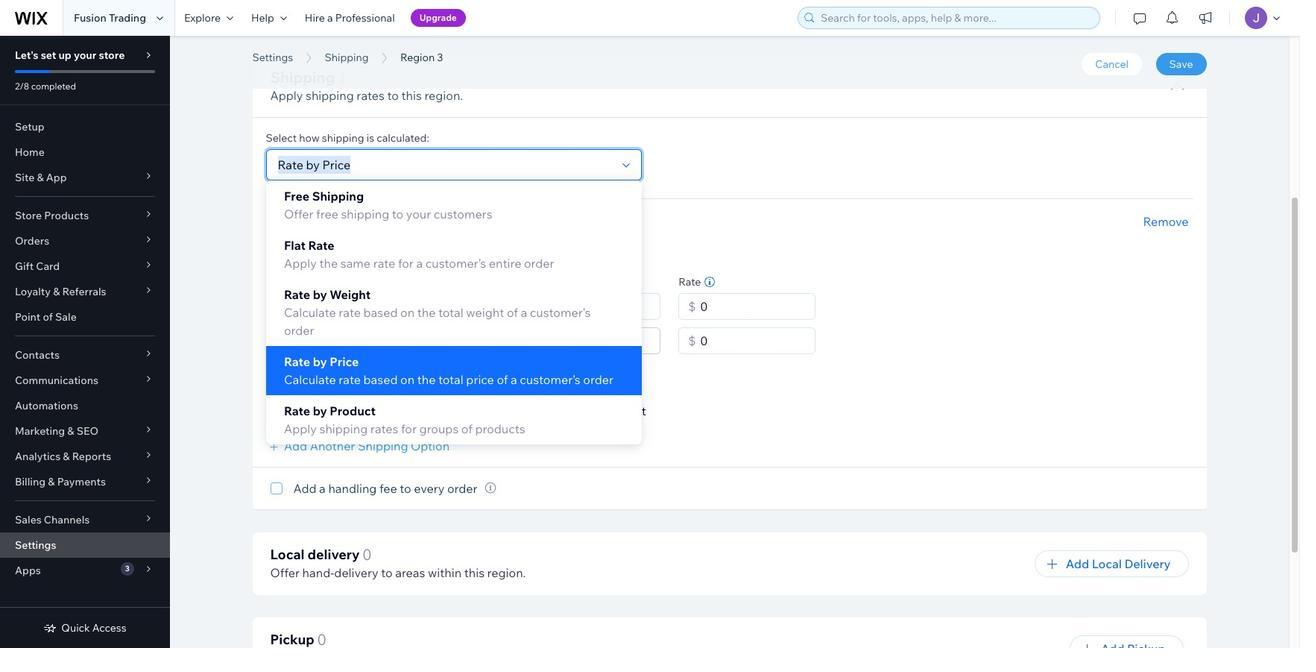 Task type: locate. For each thing, give the bounding box(es) containing it.
apply up another at the left bottom of the page
[[284, 422, 316, 437]]

0 vertical spatial calculate
[[284, 305, 336, 320]]

order inside "rate by weight calculate rate based on the total weight of a customer's order"
[[284, 323, 314, 338]]

2 vertical spatial by
[[313, 404, 327, 419]]

is
[[367, 132, 374, 145]]

region. inside local delivery 0 offer hand-delivery to areas within this region.
[[487, 566, 526, 580]]

free up another at the left bottom of the page
[[323, 404, 346, 419]]

a up "rate by weight calculate rate based on the total weight of a customer's order"
[[416, 256, 423, 271]]

by inside rate by price calculate rate based on the total price of a customer's order
[[313, 355, 327, 369]]

billing
[[15, 475, 46, 488]]

delivery
[[1125, 557, 1171, 572]]

of right price
[[497, 372, 508, 387]]

region. right within
[[487, 566, 526, 580]]

add
[[515, 363, 539, 378], [284, 439, 307, 454], [293, 481, 317, 496], [1066, 557, 1090, 572]]

the for weight
[[417, 305, 435, 320]]

0 vertical spatial for
[[398, 256, 413, 271]]

free
[[316, 207, 338, 222], [323, 404, 346, 419]]

& for analytics
[[63, 450, 70, 463]]

on
[[400, 305, 414, 320], [400, 372, 414, 387]]

for inside rate by product apply shipping rates for groups of products
[[401, 422, 416, 437]]

order right entire
[[524, 256, 554, 271]]

0 vertical spatial settings link
[[245, 50, 301, 65]]

access
[[92, 621, 127, 635]]

the up the est. delivery time (optional)
[[319, 256, 338, 271]]

offer free shipping when a customer buys over a certain amount
[[291, 404, 646, 419]]

region down hire on the left
[[252, 32, 343, 66]]

$
[[503, 299, 510, 314], [587, 299, 594, 314], [688, 299, 696, 314], [503, 334, 510, 349], [688, 334, 696, 349]]

rate inside "rate by weight calculate rate based on the total weight of a customer's order"
[[284, 287, 310, 302]]

delivery right est.
[[291, 275, 329, 289]]

sales channels button
[[0, 507, 170, 532]]

apply inside shipping 1 apply shipping rates to this region.
[[270, 88, 303, 103]]

shipping down free
[[270, 213, 314, 226]]

local up hand-
[[270, 546, 305, 563]]

shipping up same
[[341, 207, 389, 222]]

shipping inside "link"
[[325, 51, 369, 64]]

1 vertical spatial region.
[[487, 566, 526, 580]]

2 vertical spatial the
[[417, 372, 435, 387]]

shipping down 1
[[306, 88, 354, 103]]

calculate for weight
[[284, 305, 336, 320]]

0 vertical spatial your
[[74, 48, 96, 62]]

customer's inside "rate by weight calculate rate based on the total weight of a customer's order"
[[530, 305, 590, 320]]

3 down "upgrade" button
[[437, 51, 443, 64]]

to right fee
[[400, 481, 411, 496]]

shipping up option
[[312, 189, 364, 204]]

this up calculated:
[[402, 88, 422, 103]]

on inside "rate by weight calculate rate based on the total weight of a customer's order"
[[400, 305, 414, 320]]

1 vertical spatial based
[[363, 372, 397, 387]]

rate inside "rate by weight calculate rate based on the total weight of a customer's order"
[[338, 305, 361, 320]]

0 horizontal spatial region 3
[[252, 32, 365, 66]]

add inside add local delivery button
[[1066, 557, 1090, 572]]

to inside free shipping offer free shipping to your customers
[[392, 207, 403, 222]]

shipping left 1
[[270, 68, 335, 87]]

a left the handling on the left
[[319, 481, 326, 496]]

your inside free shipping offer free shipping to your customers
[[406, 207, 431, 222]]

store products
[[15, 209, 89, 222]]

free
[[284, 189, 309, 204]]

2 on from the top
[[400, 372, 414, 387]]

reports
[[72, 450, 111, 463]]

settings down help button at the top left of page
[[252, 51, 293, 64]]

2 vertical spatial rate
[[338, 372, 361, 387]]

automations link
[[0, 393, 170, 418]]

to inside shipping 1 apply shipping rates to this region.
[[387, 88, 399, 103]]

to up calculated:
[[387, 88, 399, 103]]

total for price
[[438, 372, 463, 387]]

orders button
[[0, 228, 170, 254]]

rate down the weight
[[338, 305, 361, 320]]

2 vertical spatial offer
[[270, 566, 300, 580]]

total inside rate by price calculate rate based on the total price of a customer's order
[[438, 372, 463, 387]]

loyalty & referrals
[[15, 285, 106, 298]]

of
[[507, 305, 518, 320], [43, 310, 53, 324], [497, 372, 508, 387], [461, 422, 472, 437]]

rate up (optional)
[[373, 256, 395, 271]]

1 on from the top
[[400, 305, 414, 320]]

for inside flat rate apply the same rate for a customer's entire order
[[398, 256, 413, 271]]

0 vertical spatial this
[[402, 88, 422, 103]]

2 vertical spatial apply
[[284, 422, 316, 437]]

rate down "price"
[[338, 372, 361, 387]]

on inside rate by price calculate rate based on the total price of a customer's order
[[400, 372, 414, 387]]

Search for tools, apps, help & more... field
[[817, 7, 1095, 28]]

groups
[[419, 422, 458, 437]]

your up flat rate apply the same rate for a customer's entire order
[[406, 207, 431, 222]]

add inside add range button
[[515, 363, 539, 378]]

0 vertical spatial region.
[[425, 88, 463, 103]]

1 by from the top
[[313, 287, 327, 302]]

& right loyalty
[[53, 285, 60, 298]]

0 vertical spatial customer's
[[425, 256, 486, 271]]

setup
[[15, 120, 45, 133]]

price
[[466, 372, 494, 387]]

delivery up hand-
[[308, 546, 360, 563]]

customer's inside rate by price calculate rate based on the total price of a customer's order
[[520, 372, 580, 387]]

1 vertical spatial this
[[464, 566, 485, 580]]

list box
[[266, 181, 642, 445]]

0 vertical spatial total
[[438, 305, 463, 320]]

None text field
[[510, 294, 572, 319], [594, 294, 656, 319], [510, 328, 572, 354], [510, 294, 572, 319], [594, 294, 656, 319], [510, 328, 572, 354]]

rates up add another shipping option
[[370, 422, 398, 437]]

based up product
[[363, 372, 397, 387]]

order inside flat rate apply the same rate for a customer's entire order
[[524, 256, 554, 271]]

rate inside rate by product apply shipping rates for groups of products
[[284, 404, 310, 419]]

0 horizontal spatial this
[[402, 88, 422, 103]]

calculate down the est. delivery time (optional)
[[284, 305, 336, 320]]

marketing & seo button
[[0, 418, 170, 444]]

customer's left entire
[[425, 256, 486, 271]]

rate inside rate by price calculate rate based on the total price of a customer's order
[[338, 372, 361, 387]]

& right billing
[[48, 475, 55, 488]]

1 horizontal spatial region 3
[[401, 51, 443, 64]]

1 vertical spatial delivery
[[308, 546, 360, 563]]

calculate inside rate by price calculate rate based on the total price of a customer's order
[[284, 372, 336, 387]]

your right up
[[74, 48, 96, 62]]

a inside rate by price calculate rate based on the total price of a customer's order
[[510, 372, 517, 387]]

1 total from the top
[[438, 305, 463, 320]]

to left areas
[[381, 566, 393, 580]]

local delivery 0 offer hand-delivery to areas within this region.
[[270, 545, 526, 580]]

local
[[270, 546, 305, 563], [1092, 557, 1122, 572]]

shipping inside free shipping offer free shipping to your customers
[[341, 207, 389, 222]]

save
[[1170, 57, 1194, 71]]

1 vertical spatial rates
[[370, 422, 398, 437]]

calculate inside "rate by weight calculate rate based on the total weight of a customer's order"
[[284, 305, 336, 320]]

analytics
[[15, 450, 61, 463]]

1 vertical spatial by
[[313, 355, 327, 369]]

& for loyalty
[[53, 285, 60, 298]]

a inside flat rate apply the same rate for a customer's entire order
[[416, 256, 423, 271]]

the inside rate by price calculate rate based on the total price of a customer's order
[[417, 372, 435, 387]]

a
[[327, 11, 333, 25], [416, 256, 423, 271], [521, 305, 527, 320], [510, 372, 517, 387], [432, 404, 439, 419], [553, 404, 560, 419], [319, 481, 326, 496]]

set
[[41, 48, 56, 62]]

1 vertical spatial rate
[[338, 305, 361, 320]]

& right site
[[37, 171, 44, 184]]

1 horizontal spatial settings
[[252, 51, 293, 64]]

1 vertical spatial calculate
[[284, 372, 336, 387]]

local left delivery
[[1092, 557, 1122, 572]]

1 vertical spatial customer's
[[530, 305, 590, 320]]

add left the handling on the left
[[293, 481, 317, 496]]

calculate for price
[[284, 372, 336, 387]]

&
[[37, 171, 44, 184], [53, 285, 60, 298], [67, 424, 74, 438], [63, 450, 70, 463], [48, 475, 55, 488]]

offer
[[284, 207, 313, 222], [291, 404, 321, 419], [270, 566, 300, 580]]

settings
[[252, 51, 293, 64], [15, 538, 56, 552]]

marketing
[[15, 424, 65, 438]]

based down (optional)
[[363, 305, 397, 320]]

1 horizontal spatial settings link
[[245, 50, 301, 65]]

order up the certain
[[583, 372, 613, 387]]

free inside checkbox
[[323, 404, 346, 419]]

of inside sidebar element
[[43, 310, 53, 324]]

of down customer
[[461, 422, 472, 437]]

2 total from the top
[[438, 372, 463, 387]]

0 vertical spatial rates
[[357, 88, 385, 103]]

help
[[251, 11, 274, 25]]

1 vertical spatial settings
[[15, 538, 56, 552]]

1 vertical spatial offer
[[291, 404, 321, 419]]

0 horizontal spatial settings link
[[0, 532, 170, 558]]

0 vertical spatial based
[[363, 305, 397, 320]]

free shipping offer free shipping to your customers
[[284, 189, 492, 222]]

1 vertical spatial free
[[323, 404, 346, 419]]

based for rate by price
[[363, 372, 397, 387]]

on down (optional)
[[400, 305, 414, 320]]

on for price
[[400, 372, 414, 387]]

for up (optional)
[[398, 256, 413, 271]]

your inside sidebar element
[[74, 48, 96, 62]]

0 vertical spatial apply
[[270, 88, 303, 103]]

delivery down 0
[[334, 566, 379, 580]]

settings link down channels
[[0, 532, 170, 558]]

rate
[[308, 238, 334, 253], [679, 275, 701, 289], [284, 287, 310, 302], [284, 355, 310, 369], [284, 404, 310, 419]]

region down "upgrade" button
[[401, 51, 435, 64]]

a right weight
[[521, 305, 527, 320]]

fusion
[[74, 11, 107, 25]]

hand-
[[302, 566, 334, 580]]

rates
[[357, 88, 385, 103], [370, 422, 398, 437]]

add left range at left
[[515, 363, 539, 378]]

rate for apply shipping rates for groups of products
[[284, 404, 310, 419]]

0 vertical spatial offer
[[284, 207, 313, 222]]

save button
[[1156, 53, 1207, 75]]

gift card
[[15, 260, 60, 273]]

quick
[[61, 621, 90, 635]]

by left time
[[313, 287, 327, 302]]

areas
[[395, 566, 425, 580]]

0 vertical spatial free
[[316, 207, 338, 222]]

delivery for time
[[291, 275, 329, 289]]

3 by from the top
[[313, 404, 327, 419]]

add right the plus xs icon
[[284, 439, 307, 454]]

rate by price calculate rate based on the total price of a customer's order
[[284, 355, 613, 387]]

apply down flat
[[284, 256, 316, 271]]

1 horizontal spatial local
[[1092, 557, 1122, 572]]

the down flat rate apply the same rate for a customer's entire order
[[417, 305, 435, 320]]

the up when
[[417, 372, 435, 387]]

0 horizontal spatial region.
[[425, 88, 463, 103]]

products
[[44, 209, 89, 222]]

cancel button
[[1082, 53, 1142, 75]]

total left weight
[[438, 305, 463, 320]]

a right hire on the left
[[327, 11, 333, 25]]

0 vertical spatial on
[[400, 305, 414, 320]]

for down when
[[401, 422, 416, 437]]

products
[[475, 422, 525, 437]]

1 vertical spatial for
[[401, 422, 416, 437]]

settings link down help button at the top left of page
[[245, 50, 301, 65]]

1 horizontal spatial this
[[464, 566, 485, 580]]

1 vertical spatial the
[[417, 305, 435, 320]]

offer left hand-
[[270, 566, 300, 580]]

2 based from the top
[[363, 372, 397, 387]]

based for rate by weight
[[363, 305, 397, 320]]

communications button
[[0, 368, 170, 393]]

2 vertical spatial customer's
[[520, 372, 580, 387]]

shipping up add another shipping option
[[348, 404, 397, 419]]

delivery
[[291, 275, 329, 289], [308, 546, 360, 563], [334, 566, 379, 580]]

3
[[349, 32, 365, 66], [437, 51, 443, 64], [125, 564, 130, 573]]

total inside "rate by weight calculate rate based on the total weight of a customer's order"
[[438, 305, 463, 320]]

customer's up the over
[[520, 372, 580, 387]]

list box containing free shipping
[[266, 181, 642, 445]]

2 by from the top
[[313, 355, 327, 369]]

this inside shipping 1 apply shipping rates to this region.
[[402, 88, 422, 103]]

apply inside flat rate apply the same rate for a customer's entire order
[[284, 256, 316, 271]]

certain
[[562, 404, 601, 419]]

rates up is on the top of the page
[[357, 88, 385, 103]]

0 horizontal spatial 3
[[125, 564, 130, 573]]

offer up another at the left bottom of the page
[[291, 404, 321, 419]]

0 horizontal spatial settings
[[15, 538, 56, 552]]

& inside dropdown button
[[48, 475, 55, 488]]

0 horizontal spatial your
[[74, 48, 96, 62]]

option containing rate by price
[[266, 346, 642, 396]]

on up when
[[400, 372, 414, 387]]

1 vertical spatial on
[[400, 372, 414, 387]]

free left name
[[316, 207, 338, 222]]

remove button
[[1144, 213, 1189, 231]]

settings inside sidebar element
[[15, 538, 56, 552]]

weight
[[329, 287, 370, 302]]

the inside "rate by weight calculate rate based on the total weight of a customer's order"
[[417, 305, 435, 320]]

settings down sales
[[15, 538, 56, 552]]

shipping for shipping option name
[[270, 213, 314, 226]]

apply for flat
[[284, 256, 316, 271]]

your
[[74, 48, 96, 62], [406, 207, 431, 222]]

sidebar element
[[0, 36, 170, 648]]

Offer free shipping when a customer buys over a certain amount checkbox
[[270, 402, 646, 420]]

1 horizontal spatial your
[[406, 207, 431, 222]]

based inside "rate by weight calculate rate based on the total weight of a customer's order"
[[363, 305, 397, 320]]

total left price
[[438, 372, 463, 387]]

& left reports
[[63, 450, 70, 463]]

shipping up 1
[[325, 51, 369, 64]]

1 horizontal spatial region.
[[487, 566, 526, 580]]

of right weight
[[507, 305, 518, 320]]

within
[[428, 566, 462, 580]]

by inside rate by product apply shipping rates for groups of products
[[313, 404, 327, 419]]

1 horizontal spatial region
[[401, 51, 435, 64]]

region 3
[[252, 32, 365, 66], [401, 51, 443, 64]]

0 horizontal spatial local
[[270, 546, 305, 563]]

the inside flat rate apply the same rate for a customer's entire order
[[319, 256, 338, 271]]

by left "price"
[[313, 355, 327, 369]]

region
[[252, 32, 343, 66], [401, 51, 435, 64]]

order down est.
[[284, 323, 314, 338]]

1 vertical spatial your
[[406, 207, 431, 222]]

the
[[319, 256, 338, 271], [417, 305, 435, 320], [417, 372, 435, 387]]

3 up "access"
[[125, 564, 130, 573]]

region. up calculated:
[[425, 88, 463, 103]]

apply
[[270, 88, 303, 103], [284, 256, 316, 271], [284, 422, 316, 437]]

& left seo on the left bottom of the page
[[67, 424, 74, 438]]

e.g., Standard Shipping field
[[276, 231, 619, 257]]

add a handling fee to every order
[[293, 481, 478, 496]]

1 vertical spatial total
[[438, 372, 463, 387]]

gift card button
[[0, 254, 170, 279]]

based
[[363, 305, 397, 320], [363, 372, 397, 387]]

0 vertical spatial by
[[313, 287, 327, 302]]

0 horizontal spatial region
[[252, 32, 343, 66]]

calculate down "price"
[[284, 372, 336, 387]]

info tooltip image
[[485, 482, 496, 494]]

offer inside local delivery 0 offer hand-delivery to areas within this region.
[[270, 566, 300, 580]]

of left the sale
[[43, 310, 53, 324]]

to right name
[[392, 207, 403, 222]]

rate
[[373, 256, 395, 271], [338, 305, 361, 320], [338, 372, 361, 387]]

for for rates
[[401, 422, 416, 437]]

select how shipping is calculated:
[[266, 132, 429, 145]]

1 based from the top
[[363, 305, 397, 320]]

this
[[402, 88, 422, 103], [464, 566, 485, 580]]

e.g., 3 - 5 business days field
[[276, 294, 470, 319]]

store products button
[[0, 203, 170, 228]]

apply up select
[[270, 88, 303, 103]]

rates inside shipping 1 apply shipping rates to this region.
[[357, 88, 385, 103]]

contacts
[[15, 348, 60, 362]]

None text field
[[696, 294, 810, 319], [696, 328, 810, 354], [696, 294, 810, 319], [696, 328, 810, 354]]

1 calculate from the top
[[284, 305, 336, 320]]

site
[[15, 171, 34, 184]]

rate for weight
[[338, 305, 361, 320]]

customer's up range at left
[[530, 305, 590, 320]]

this right within
[[464, 566, 485, 580]]

based inside rate by price calculate rate based on the total price of a customer's order
[[363, 372, 397, 387]]

by left product
[[313, 404, 327, 419]]

region 3 down "upgrade" button
[[401, 51, 443, 64]]

rate inside rate by price calculate rate based on the total price of a customer's order
[[284, 355, 310, 369]]

buys
[[497, 404, 523, 419]]

apps
[[15, 564, 41, 577]]

point of sale
[[15, 310, 77, 324]]

a up the buys
[[510, 372, 517, 387]]

customer's for price
[[520, 372, 580, 387]]

add another shipping option button
[[270, 439, 450, 454]]

offer down free
[[284, 207, 313, 222]]

region.
[[425, 88, 463, 103], [487, 566, 526, 580]]

0 vertical spatial delivery
[[291, 275, 329, 289]]

seo
[[77, 424, 99, 438]]

option
[[266, 346, 642, 396]]

3 inside sidebar element
[[125, 564, 130, 573]]

0 vertical spatial the
[[319, 256, 338, 271]]

a right the over
[[553, 404, 560, 419]]

None field
[[273, 150, 616, 180]]

0 vertical spatial rate
[[373, 256, 395, 271]]

add left delivery
[[1066, 557, 1090, 572]]

& inside 'dropdown button'
[[37, 171, 44, 184]]

by for weight
[[313, 287, 327, 302]]

1 vertical spatial apply
[[284, 256, 316, 271]]

calculate
[[284, 305, 336, 320], [284, 372, 336, 387]]

region 3 down hire on the left
[[252, 32, 365, 66]]

shipping inside shipping 1 apply shipping rates to this region.
[[270, 68, 335, 87]]

& for site
[[37, 171, 44, 184]]

2 calculate from the top
[[284, 372, 336, 387]]

shipping down product
[[319, 422, 367, 437]]

of inside rate by product apply shipping rates for groups of products
[[461, 422, 472, 437]]

order left info tooltip image
[[447, 481, 478, 496]]

3 down hire a professional
[[349, 32, 365, 66]]

by inside "rate by weight calculate rate based on the total weight of a customer's order"
[[313, 287, 327, 302]]



Task type: vqa. For each thing, say whether or not it's contained in the screenshot.
Analyze
no



Task type: describe. For each thing, give the bounding box(es) containing it.
let's
[[15, 48, 38, 62]]

arrow up outline image
[[1170, 79, 1185, 94]]

channels
[[44, 513, 90, 526]]

shipping down rate by product apply shipping rates for groups of products
[[358, 439, 408, 454]]

add local delivery
[[1066, 557, 1171, 572]]

est.
[[270, 275, 288, 289]]

product
[[329, 404, 375, 419]]

total for weight
[[438, 305, 463, 320]]

offer inside free shipping offer free shipping to your customers
[[284, 207, 313, 222]]

loyalty & referrals button
[[0, 279, 170, 304]]

trading
[[109, 11, 146, 25]]

customers
[[433, 207, 492, 222]]

sales channels
[[15, 513, 90, 526]]

analytics & reports
[[15, 450, 111, 463]]

local inside local delivery 0 offer hand-delivery to areas within this region.
[[270, 546, 305, 563]]

quick access button
[[43, 621, 127, 635]]

shipping inside rate by product apply shipping rates for groups of products
[[319, 422, 367, 437]]

price
[[329, 355, 359, 369]]

store
[[15, 209, 42, 222]]

add for add another shipping option
[[284, 439, 307, 454]]

add for add range
[[515, 363, 539, 378]]

est. delivery time (optional)
[[270, 275, 403, 289]]

upgrade
[[420, 12, 457, 23]]

this inside local delivery 0 offer hand-delivery to areas within this region.
[[464, 566, 485, 580]]

to inside local delivery 0 offer hand-delivery to areas within this region.
[[381, 566, 393, 580]]

sales
[[15, 513, 42, 526]]

add range button
[[493, 362, 765, 380]]

the for price
[[417, 372, 435, 387]]

shipping option name
[[270, 213, 378, 226]]

over
[[526, 404, 550, 419]]

loyalty
[[15, 285, 51, 298]]

card
[[36, 260, 60, 273]]

when
[[399, 404, 429, 419]]

completed
[[31, 81, 76, 92]]

shipping inside shipping 1 apply shipping rates to this region.
[[306, 88, 354, 103]]

1
[[338, 68, 346, 87]]

delivery for 0
[[308, 546, 360, 563]]

by for price
[[313, 355, 327, 369]]

by for product
[[313, 404, 327, 419]]

app
[[46, 171, 67, 184]]

apply inside rate by product apply shipping rates for groups of products
[[284, 422, 316, 437]]

shipping inside checkbox
[[348, 404, 397, 419]]

calculated:
[[377, 132, 429, 145]]

shipping 1 apply shipping rates to this region.
[[270, 68, 463, 103]]

0 vertical spatial settings
[[252, 51, 293, 64]]

customer
[[441, 404, 494, 419]]

rate for price
[[338, 372, 361, 387]]

of inside rate by price calculate rate based on the total price of a customer's order
[[497, 372, 508, 387]]

every
[[414, 481, 445, 496]]

& for marketing
[[67, 424, 74, 438]]

rate for calculate rate based on the total price of a customer's order
[[284, 355, 310, 369]]

2 horizontal spatial 3
[[437, 51, 443, 64]]

how
[[299, 132, 320, 145]]

order inside rate by price calculate rate based on the total price of a customer's order
[[583, 372, 613, 387]]

analytics & reports button
[[0, 444, 170, 469]]

rate inside flat rate apply the same rate for a customer's entire order
[[373, 256, 395, 271]]

1 horizontal spatial 3
[[349, 32, 365, 66]]

a inside "rate by weight calculate rate based on the total weight of a customer's order"
[[521, 305, 527, 320]]

add range
[[515, 363, 577, 378]]

free inside free shipping offer free shipping to your customers
[[316, 207, 338, 222]]

& for billing
[[48, 475, 55, 488]]

rate for calculate rate based on the total weight of a customer's order
[[284, 287, 310, 302]]

select
[[266, 132, 297, 145]]

upgrade button
[[411, 9, 466, 27]]

offer inside checkbox
[[291, 404, 321, 419]]

2/8
[[15, 81, 29, 92]]

billing & payments
[[15, 475, 106, 488]]

local inside button
[[1092, 557, 1122, 572]]

hire a professional link
[[296, 0, 404, 36]]

shipping link
[[317, 50, 376, 65]]

contacts button
[[0, 342, 170, 368]]

payments
[[57, 475, 106, 488]]

shipping for shipping
[[325, 51, 369, 64]]

add another shipping option
[[284, 439, 450, 454]]

site & app
[[15, 171, 67, 184]]

fusion trading
[[74, 11, 146, 25]]

point
[[15, 310, 41, 324]]

shipping left is on the top of the page
[[322, 132, 364, 145]]

rate inside flat rate apply the same rate for a customer's entire order
[[308, 238, 334, 253]]

help button
[[242, 0, 296, 36]]

entire
[[489, 256, 521, 271]]

apply for shipping
[[270, 88, 303, 103]]

And up text field
[[582, 328, 656, 354]]

fee
[[380, 481, 397, 496]]

(optional)
[[356, 275, 403, 289]]

add for add local delivery
[[1066, 557, 1090, 572]]

explore
[[184, 11, 221, 25]]

customer's for weight
[[530, 305, 590, 320]]

option
[[317, 213, 348, 226]]

referrals
[[62, 285, 106, 298]]

billing & payments button
[[0, 469, 170, 494]]

hire a professional
[[305, 11, 395, 25]]

weight
[[466, 305, 504, 320]]

gift
[[15, 260, 34, 273]]

2 vertical spatial delivery
[[334, 566, 379, 580]]

shipping for shipping 1 apply shipping rates to this region.
[[270, 68, 335, 87]]

point of sale link
[[0, 304, 170, 330]]

orders
[[15, 234, 49, 248]]

a up "groups"
[[432, 404, 439, 419]]

home link
[[0, 139, 170, 165]]

customer's inside flat rate apply the same rate for a customer's entire order
[[425, 256, 486, 271]]

rates inside rate by product apply shipping rates for groups of products
[[370, 422, 398, 437]]

region. inside shipping 1 apply shipping rates to this region.
[[425, 88, 463, 103]]

professional
[[335, 11, 395, 25]]

for for rate
[[398, 256, 413, 271]]

add local delivery button
[[1035, 551, 1189, 577]]

site & app button
[[0, 165, 170, 190]]

up
[[59, 48, 71, 62]]

quick access
[[61, 621, 127, 635]]

remove
[[1144, 214, 1189, 229]]

of inside "rate by weight calculate rate based on the total weight of a customer's order"
[[507, 305, 518, 320]]

sale
[[55, 310, 77, 324]]

add for add a handling fee to every order
[[293, 481, 317, 496]]

hire
[[305, 11, 325, 25]]

let's set up your store
[[15, 48, 125, 62]]

2/8 completed
[[15, 81, 76, 92]]

another
[[310, 439, 355, 454]]

shipping inside free shipping offer free shipping to your customers
[[312, 189, 364, 204]]

flat rate apply the same rate for a customer's entire order
[[284, 238, 554, 271]]

home
[[15, 145, 45, 159]]

on for weight
[[400, 305, 414, 320]]

same
[[340, 256, 370, 271]]

option
[[411, 439, 450, 454]]

1 vertical spatial settings link
[[0, 532, 170, 558]]

plus xs image
[[270, 444, 278, 451]]

marketing & seo
[[15, 424, 99, 438]]



